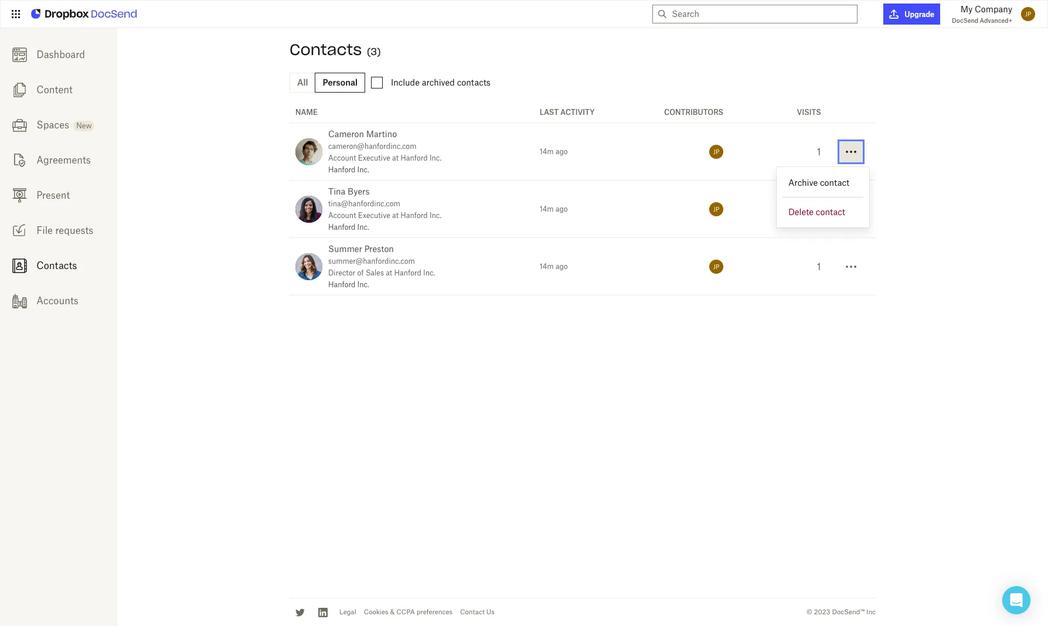 Task type: vqa. For each thing, say whether or not it's contained in the screenshot.
"OPTIONS MENU" icon to the middle
yes



Task type: describe. For each thing, give the bounding box(es) containing it.
file requests
[[37, 225, 93, 236]]

contact
[[460, 608, 485, 616]]

jp inside popup button
[[1025, 11, 1031, 18]]

at for byers
[[392, 211, 399, 220]]

14m for tina byers
[[540, 205, 554, 213]]

tina
[[328, 186, 345, 196]]

cameron martino image
[[295, 138, 322, 165]]

byers
[[348, 186, 370, 196]]

delete contact
[[789, 207, 845, 217]]

cameron martino image
[[295, 138, 322, 165]]

contacts for contacts
[[37, 260, 77, 271]]

delete contact button
[[783, 202, 864, 221]]

at inside summer preston summer@hanfordinc.com director of sales at hanford inc. hanford inc.
[[386, 269, 392, 277]]

cameron@hanfordinc.com
[[328, 142, 417, 151]]

visits
[[797, 108, 821, 117]]

sales
[[366, 269, 384, 277]]

contacts for contacts (3)
[[290, 40, 362, 59]]

contacts
[[457, 77, 491, 87]]

sidebar spaces image
[[12, 118, 27, 132]]

ago for summer preston
[[556, 262, 568, 271]]

14m for summer preston
[[540, 262, 554, 271]]

include
[[391, 77, 420, 87]]

ago for tina byers
[[556, 205, 568, 213]]

archive
[[789, 177, 818, 187]]

director
[[328, 269, 355, 277]]

cameron
[[328, 129, 364, 139]]

present
[[37, 189, 70, 201]]

executive for martino
[[358, 154, 390, 162]]

14m ago for byers
[[540, 205, 568, 213]]

hanford inc. link for summer
[[328, 280, 369, 289]]

checkbox unchecked image
[[371, 77, 383, 89]]

upgrade button
[[884, 4, 940, 25]]

upgrade
[[905, 10, 935, 18]]

content link
[[0, 72, 117, 107]]

ccpa
[[396, 608, 415, 616]]

executive for byers
[[358, 211, 390, 220]]

1 options menu image from the top
[[844, 145, 858, 159]]

contact us
[[460, 608, 495, 616]]

cookies & ccpa preferences link
[[364, 608, 453, 616]]

requests
[[55, 225, 93, 236]]

tina@hanfordinc.com
[[328, 199, 400, 208]]

(3)
[[367, 46, 381, 57]]

jp for summer preston
[[713, 263, 720, 270]]

options menu image for tina byers
[[844, 202, 858, 216]]

tina byers image
[[295, 196, 322, 222]]

contacts link
[[0, 248, 117, 283]]

summer preston summer@hanfordinc.com director of sales at hanford inc. hanford inc.
[[328, 244, 435, 289]]

jp for cameron martino
[[713, 148, 720, 155]]

jp for tina byers
[[713, 205, 720, 213]]

contact for delete contact
[[816, 207, 845, 217]]

2023
[[814, 608, 830, 616]]

last
[[540, 108, 559, 117]]

preferences
[[417, 608, 453, 616]]

agreements
[[37, 154, 91, 166]]

us
[[487, 608, 495, 616]]

sidebar documents image
[[12, 83, 27, 97]]

spaces
[[37, 119, 69, 131]]

14m for cameron martino
[[540, 147, 554, 156]]

activity
[[560, 108, 595, 117]]

1 for tina byers
[[817, 203, 821, 215]]

summer@hanfordinc.com
[[328, 257, 415, 266]]

sidebar accounts image
[[12, 294, 27, 308]]

sidebar present image
[[12, 188, 27, 203]]

name
[[295, 108, 318, 117]]

tina byers tina@hanfordinc.com account executive at hanford inc. hanford inc.
[[328, 186, 442, 232]]

summer preston link
[[328, 244, 394, 254]]



Task type: locate. For each thing, give the bounding box(es) containing it.
tina byers link
[[328, 186, 370, 196]]

0 vertical spatial 14m ago
[[540, 147, 568, 156]]

Search text field
[[672, 5, 853, 23]]

dashboard link
[[0, 37, 117, 72]]

executive inside 'cameron martino cameron@hanfordinc.com account executive at hanford inc. hanford inc.'
[[358, 154, 390, 162]]

hanford inc. link for cameron
[[328, 165, 369, 174]]

© 2023 docsend™ inc
[[807, 608, 876, 616]]

1 1 from the top
[[817, 146, 821, 157]]

sidebar dashboard image
[[12, 47, 27, 62]]

executive down tina@hanfordinc.com
[[358, 211, 390, 220]]

1 for summer preston
[[817, 261, 821, 272]]

2 vertical spatial 14m
[[540, 262, 554, 271]]

1 14m ago from the top
[[540, 147, 568, 156]]

my company docsend advanced+
[[952, 4, 1012, 24]]

contact right delete
[[816, 207, 845, 217]]

archive contact
[[789, 177, 850, 187]]

1 executive from the top
[[358, 154, 390, 162]]

1 14m from the top
[[540, 147, 554, 156]]

0 vertical spatial 1
[[817, 146, 821, 157]]

file requests link
[[0, 213, 117, 248]]

executive down cameron@hanfordinc.com
[[358, 154, 390, 162]]

agreements link
[[0, 142, 117, 178]]

preston
[[364, 244, 394, 254]]

1 down "delete contact"
[[817, 261, 821, 272]]

hanford
[[401, 154, 428, 162], [328, 165, 355, 174], [401, 211, 428, 220], [328, 223, 355, 232], [394, 269, 421, 277], [328, 280, 355, 289]]

1 ago from the top
[[556, 147, 568, 156]]

2 vertical spatial hanford inc. link
[[328, 280, 369, 289]]

inc
[[867, 608, 876, 616]]

account for tina
[[328, 211, 356, 220]]

14m
[[540, 147, 554, 156], [540, 205, 554, 213], [540, 262, 554, 271]]

0 vertical spatial at
[[392, 154, 399, 162]]

legal
[[339, 608, 356, 616]]

contacts (3)
[[290, 40, 381, 59]]

contact up delete contact "button"
[[820, 177, 850, 187]]

contact
[[820, 177, 850, 187], [816, 207, 845, 217]]

contacts inside contacts link
[[37, 260, 77, 271]]

docsend
[[952, 17, 979, 24]]

summer preston image
[[295, 253, 322, 280], [295, 253, 322, 280]]

my
[[961, 4, 973, 14]]

at inside tina byers tina@hanfordinc.com account executive at hanford inc. hanford inc.
[[392, 211, 399, 220]]

1 right delete
[[817, 203, 821, 215]]

at right the sales
[[386, 269, 392, 277]]

all
[[297, 77, 308, 87]]

1 for cameron martino
[[817, 146, 821, 157]]

2 executive from the top
[[358, 211, 390, 220]]

contributors
[[664, 108, 723, 117]]

0 vertical spatial ago
[[556, 147, 568, 156]]

personal button
[[315, 73, 365, 93]]

1 vertical spatial 14m
[[540, 205, 554, 213]]

14m ago for preston
[[540, 262, 568, 271]]

contact inside button
[[820, 177, 850, 187]]

accounts
[[37, 295, 78, 307]]

14m ago
[[540, 147, 568, 156], [540, 205, 568, 213], [540, 262, 568, 271]]

account down 'tina'
[[328, 211, 356, 220]]

accounts link
[[0, 283, 117, 318]]

contact us link
[[460, 608, 495, 616]]

3 14m ago from the top
[[540, 262, 568, 271]]

0 vertical spatial 14m
[[540, 147, 554, 156]]

hanford inc. link for tina
[[328, 223, 369, 232]]

3 14m from the top
[[540, 262, 554, 271]]

executive inside tina byers tina@hanfordinc.com account executive at hanford inc. hanford inc.
[[358, 211, 390, 220]]

©
[[807, 608, 812, 616]]

3 hanford inc. link from the top
[[328, 280, 369, 289]]

last activity
[[540, 108, 595, 117]]

1 vertical spatial executive
[[358, 211, 390, 220]]

2 options menu image from the top
[[844, 202, 858, 216]]

2 vertical spatial at
[[386, 269, 392, 277]]

2 vertical spatial 14m ago
[[540, 262, 568, 271]]

0 vertical spatial account
[[328, 154, 356, 162]]

1 horizontal spatial contacts
[[290, 40, 362, 59]]

content
[[37, 84, 73, 96]]

account
[[328, 154, 356, 162], [328, 211, 356, 220]]

1 up the archive contact
[[817, 146, 821, 157]]

1 vertical spatial account
[[328, 211, 356, 220]]

martino
[[366, 129, 397, 139]]

account down cameron
[[328, 154, 356, 162]]

contacts up personal
[[290, 40, 362, 59]]

contacts up accounts
[[37, 260, 77, 271]]

0 vertical spatial contacts
[[290, 40, 362, 59]]

delete
[[789, 207, 814, 217]]

1 account from the top
[[328, 154, 356, 162]]

legal link
[[339, 608, 356, 616]]

cookies
[[364, 608, 388, 616]]

hanford inc. link up tina byers link
[[328, 165, 369, 174]]

2 14m ago from the top
[[540, 205, 568, 213]]

at down tina@hanfordinc.com
[[392, 211, 399, 220]]

summer
[[328, 244, 362, 254]]

14m ago for martino
[[540, 147, 568, 156]]

inc.
[[430, 154, 442, 162], [357, 165, 369, 174], [430, 211, 442, 220], [357, 223, 369, 232], [423, 269, 435, 277], [357, 280, 369, 289]]

2 14m from the top
[[540, 205, 554, 213]]

1 vertical spatial 1
[[817, 203, 821, 215]]

archived
[[422, 77, 455, 87]]

account for cameron
[[328, 154, 356, 162]]

contact inside "button"
[[816, 207, 845, 217]]

include archived contacts
[[391, 77, 491, 87]]

sidebar ndas image
[[12, 153, 27, 168]]

1 vertical spatial contacts
[[37, 260, 77, 271]]

at inside 'cameron martino cameron@hanfordinc.com account executive at hanford inc. hanford inc.'
[[392, 154, 399, 162]]

tina byers image
[[295, 196, 322, 222]]

2 vertical spatial ago
[[556, 262, 568, 271]]

contacts
[[290, 40, 362, 59], [37, 260, 77, 271]]

hanford inc. link up 'summer' on the top of the page
[[328, 223, 369, 232]]

2 vertical spatial 1
[[817, 261, 821, 272]]

at for martino
[[392, 154, 399, 162]]

1 vertical spatial ago
[[556, 205, 568, 213]]

company
[[975, 4, 1012, 14]]

new
[[76, 121, 92, 130]]

3 1 from the top
[[817, 261, 821, 272]]

1 vertical spatial options menu image
[[844, 202, 858, 216]]

0 vertical spatial hanford inc. link
[[328, 165, 369, 174]]

present link
[[0, 178, 117, 213]]

hanford inc. link
[[328, 165, 369, 174], [328, 223, 369, 232], [328, 280, 369, 289]]

dashboard
[[37, 49, 85, 60]]

spaces new
[[37, 119, 92, 131]]

options menu image for summer preston
[[844, 259, 858, 273]]

0 horizontal spatial contacts
[[37, 260, 77, 271]]

3 ago from the top
[[556, 262, 568, 271]]

archive contact button
[[783, 173, 864, 192]]

1 vertical spatial hanford inc. link
[[328, 223, 369, 232]]

cameron martino link
[[328, 129, 397, 139]]

jp
[[1025, 11, 1031, 18], [713, 148, 720, 155], [713, 205, 720, 213], [713, 263, 720, 270]]

2 hanford inc. link from the top
[[328, 223, 369, 232]]

1 hanford inc. link from the top
[[328, 165, 369, 174]]

0 vertical spatial options menu image
[[844, 145, 858, 159]]

cookies & ccpa preferences
[[364, 608, 453, 616]]

upgrade image
[[890, 9, 899, 19]]

contact for archive contact
[[820, 177, 850, 187]]

executive
[[358, 154, 390, 162], [358, 211, 390, 220]]

cameron martino cameron@hanfordinc.com account executive at hanford inc. hanford inc.
[[328, 129, 442, 174]]

at down cameron@hanfordinc.com
[[392, 154, 399, 162]]

sidebar contacts image
[[12, 258, 27, 273]]

jp button
[[1018, 4, 1038, 24]]

0 vertical spatial contact
[[820, 177, 850, 187]]

account inside 'cameron martino cameron@hanfordinc.com account executive at hanford inc. hanford inc.'
[[328, 154, 356, 162]]

at
[[392, 154, 399, 162], [392, 211, 399, 220], [386, 269, 392, 277]]

1 vertical spatial contact
[[816, 207, 845, 217]]

2 1 from the top
[[817, 203, 821, 215]]

of
[[357, 269, 364, 277]]

2 account from the top
[[328, 211, 356, 220]]

receive image
[[12, 223, 27, 238]]

3 options menu image from the top
[[844, 259, 858, 273]]

personal
[[323, 77, 358, 87]]

options menu image
[[844, 145, 858, 159], [844, 202, 858, 216], [844, 259, 858, 273]]

file
[[37, 225, 53, 236]]

all button
[[290, 73, 316, 93]]

2 vertical spatial options menu image
[[844, 259, 858, 273]]

ago
[[556, 147, 568, 156], [556, 205, 568, 213], [556, 262, 568, 271]]

1 vertical spatial at
[[392, 211, 399, 220]]

ago for cameron martino
[[556, 147, 568, 156]]

hanford inc. link down director
[[328, 280, 369, 289]]

2 ago from the top
[[556, 205, 568, 213]]

account inside tina byers tina@hanfordinc.com account executive at hanford inc. hanford inc.
[[328, 211, 356, 220]]

&
[[390, 608, 395, 616]]

1
[[817, 146, 821, 157], [817, 203, 821, 215], [817, 261, 821, 272]]

docsend™
[[832, 608, 865, 616]]

advanced+
[[980, 17, 1012, 24]]

0 vertical spatial executive
[[358, 154, 390, 162]]

1 vertical spatial 14m ago
[[540, 205, 568, 213]]



